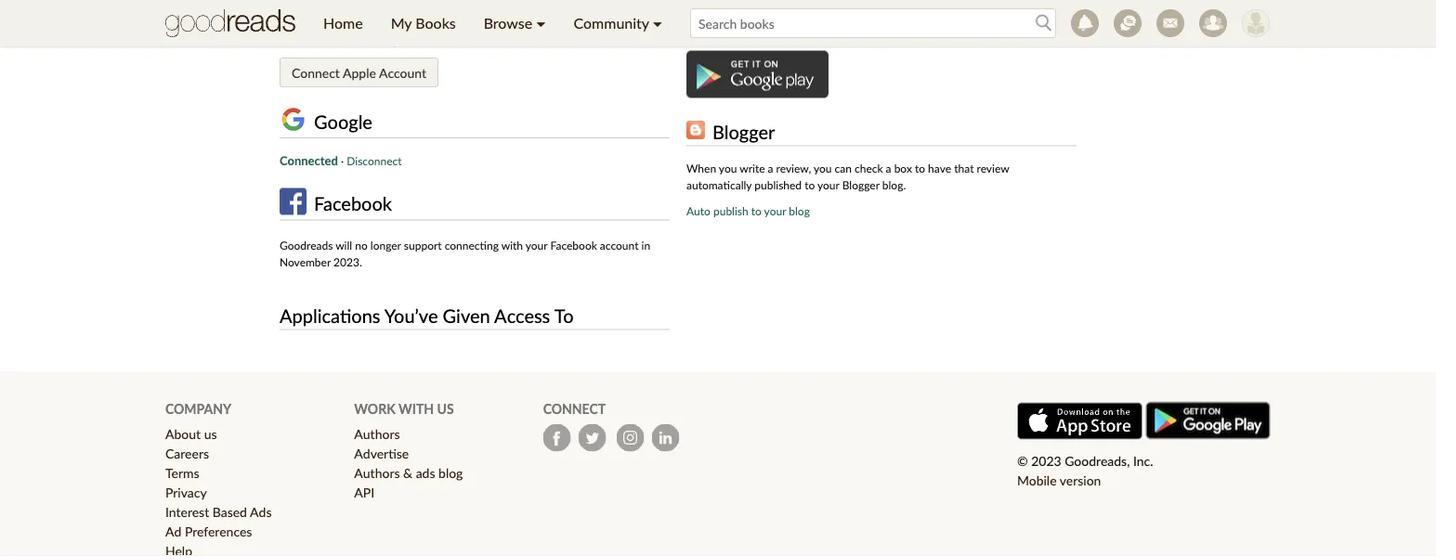 Task type: vqa. For each thing, say whether or not it's contained in the screenshot.
"blog" within Work with us Authors Advertise Authors & ads blog API
yes



Task type: locate. For each thing, give the bounding box(es) containing it.
facebook left the "account"
[[551, 239, 597, 253]]

authors down advertise
[[354, 466, 400, 481]]

android
[[786, 2, 826, 16]]

based
[[213, 505, 247, 521]]

goodreads on instagram image
[[617, 425, 645, 453]]

blogger down check
[[843, 179, 880, 192]]

connect
[[292, 65, 340, 81], [543, 402, 606, 418]]

the
[[712, 2, 728, 16], [907, 2, 924, 16], [1022, 2, 1039, 16]]

menu
[[309, 0, 677, 46]]

in right the "account"
[[642, 239, 651, 253]]

2 horizontal spatial you
[[873, 2, 891, 16]]

your down can
[[818, 179, 840, 192]]

0 horizontal spatial us
[[204, 427, 217, 442]]

2023.
[[334, 256, 362, 270]]

to left forest,
[[894, 2, 905, 16]]

1 horizontal spatial a
[[886, 162, 892, 176]]

account
[[379, 65, 427, 81]]

blog inside work with us authors advertise authors & ads blog api
[[439, 466, 463, 481]]

0 vertical spatial blogger
[[708, 122, 775, 144]]

goodreads up november
[[280, 239, 333, 253]]

goodreads on facebook image
[[543, 425, 571, 453]]

1 vertical spatial us
[[204, 427, 217, 442]]

connect inside connect apple account link
[[292, 65, 340, 81]]

connect up goodreads on facebook icon
[[543, 402, 606, 418]]

goodreads on linkedin image
[[652, 425, 680, 453]]

1 vertical spatial facebook
[[551, 239, 597, 253]]

1 vertical spatial blogger
[[843, 179, 880, 192]]

about us link
[[165, 427, 217, 442]]

0 vertical spatial in
[[407, 33, 416, 47]]

interest
[[165, 505, 209, 521]]

preferences
[[185, 524, 252, 540]]

authors
[[354, 427, 400, 442], [354, 466, 400, 481]]

your inside goodreads will no longer support connecting with your facebook account in november 2023.
[[526, 239, 548, 253]]

my group discussions image
[[1114, 9, 1142, 37]]

© 2023 goodreads, inc. mobile version
[[1018, 454, 1154, 489]]

us inside about us careers terms privacy interest based ads ad preferences
[[204, 427, 217, 442]]

your down android
[[791, 19, 813, 33]]

disconnect link
[[347, 155, 402, 168]]

community ▾
[[574, 14, 663, 32]]

you right "app"
[[873, 2, 891, 16]]

luxurious
[[687, 19, 732, 33]]

goodreads
[[731, 2, 784, 16], [432, 33, 485, 47], [280, 239, 333, 253]]

0 horizontal spatial blogger
[[708, 122, 775, 144]]

ad
[[165, 524, 182, 540]]

access
[[494, 306, 550, 328]]

us right about
[[204, 427, 217, 442]]

blogger
[[708, 122, 775, 144], [843, 179, 880, 192]]

a
[[768, 162, 774, 176], [886, 162, 892, 176]]

automatically
[[687, 179, 752, 192]]

0 horizontal spatial connect
[[292, 65, 340, 81]]

notifications image
[[1072, 9, 1099, 37]]

2 the from the left
[[907, 2, 924, 16]]

blogger up write
[[708, 122, 775, 144]]

about
[[165, 427, 201, 442]]

take
[[687, 2, 709, 16]]

connect apple account link
[[280, 58, 439, 88]]

0 horizontal spatial blog
[[439, 466, 463, 481]]

0 horizontal spatial the
[[712, 2, 728, 16]]

authors up advertise link
[[354, 427, 400, 442]]

goodreads will no longer support connecting with your facebook account in november 2023.
[[280, 239, 651, 270]]

you up automatically
[[719, 162, 737, 176]]

download app for ios image
[[1018, 403, 1143, 441]]

Search books text field
[[691, 8, 1057, 38]]

your down published
[[764, 205, 786, 218]]

1 vertical spatial authors
[[354, 466, 400, 481]]

you've
[[385, 306, 438, 328]]

authors link
[[354, 427, 400, 442]]

check
[[855, 162, 883, 176]]

2 ▾ from the left
[[653, 14, 663, 32]]

0 vertical spatial apple
[[325, 33, 354, 47]]

1 horizontal spatial blog
[[789, 205, 810, 218]]

0 horizontal spatial in
[[407, 33, 416, 47]]

0 vertical spatial goodreads
[[731, 2, 784, 16]]

the right or
[[1022, 2, 1039, 16]]

download app for android image
[[1146, 402, 1271, 441]]

us right work
[[437, 402, 454, 418]]

1 horizontal spatial the
[[907, 2, 924, 16]]

your inside 'take the goodreads android app with you to the forest, library, or           to the luxurious coziness of your lazy-boy.'
[[791, 19, 813, 33]]

0 horizontal spatial goodreads
[[280, 239, 333, 253]]

review,
[[777, 162, 811, 176]]

id
[[357, 33, 368, 47]]

library,
[[960, 2, 993, 16]]

Search for books to add to your shelves search field
[[691, 8, 1057, 38]]

0 vertical spatial authors
[[354, 427, 400, 442]]

facebook up will
[[309, 193, 392, 216]]

careers
[[165, 446, 209, 462]]

©
[[1018, 454, 1028, 470]]

2 horizontal spatial the
[[1022, 2, 1039, 16]]

1 vertical spatial apple
[[343, 65, 376, 81]]

a left the box
[[886, 162, 892, 176]]

publish
[[714, 205, 749, 218]]

0 horizontal spatial facebook
[[309, 193, 392, 216]]

1 vertical spatial blog
[[439, 466, 463, 481]]

1 vertical spatial with
[[502, 239, 523, 253]]

app
[[828, 2, 846, 16]]

goodreads inside goodreads will no longer support connecting with your facebook account in november 2023.
[[280, 239, 333, 253]]

0 horizontal spatial with
[[399, 402, 434, 418]]

with inside work with us authors advertise authors & ads blog api
[[399, 402, 434, 418]]

connect down use
[[292, 65, 340, 81]]

1 vertical spatial goodreads
[[432, 33, 485, 47]]

ads
[[416, 466, 435, 481]]

apple down id
[[343, 65, 376, 81]]

1 horizontal spatial ▾
[[653, 14, 663, 32]]

with
[[849, 2, 871, 16], [502, 239, 523, 253], [399, 402, 434, 418]]

▾ right browse
[[536, 14, 546, 32]]

2 vertical spatial with
[[399, 402, 434, 418]]

published
[[755, 179, 802, 192]]

1 horizontal spatial in
[[642, 239, 651, 253]]

to down my books
[[419, 33, 429, 47]]

with up boy.
[[849, 2, 871, 16]]

applications you've given access to
[[280, 306, 574, 328]]

0 vertical spatial connect
[[292, 65, 340, 81]]

1 horizontal spatial blogger
[[843, 179, 880, 192]]

your right connecting
[[526, 239, 548, 253]]

google
[[309, 111, 373, 133]]

take the goodreads android app with you to the forest, library, or           to the luxurious coziness of your lazy-boy.
[[687, 2, 1039, 33]]

applications
[[280, 306, 381, 328]]

3 the from the left
[[1022, 2, 1039, 16]]

0 vertical spatial us
[[437, 402, 454, 418]]

authors & ads blog link
[[354, 466, 463, 481]]

0 horizontal spatial ▾
[[536, 14, 546, 32]]

goodreads on twitter image
[[579, 425, 607, 453]]

goodreads inside 'take the goodreads android app with you to the forest, library, or           to the luxurious coziness of your lazy-boy.'
[[731, 2, 784, 16]]

blog
[[789, 205, 810, 218], [439, 466, 463, 481]]

2 horizontal spatial with
[[849, 2, 871, 16]]

1 horizontal spatial with
[[502, 239, 523, 253]]

the up luxurious
[[712, 2, 728, 16]]

ads
[[250, 505, 272, 521]]

have
[[928, 162, 952, 176]]

browse
[[484, 14, 533, 32]]

you left can
[[814, 162, 832, 176]]

f29 image
[[280, 189, 309, 216]]

can
[[835, 162, 852, 176]]

1 ▾ from the left
[[536, 14, 546, 32]]

0 vertical spatial with
[[849, 2, 871, 16]]

your
[[791, 19, 813, 33], [301, 33, 323, 47], [818, 179, 840, 192], [764, 205, 786, 218], [526, 239, 548, 253]]

apple
[[325, 33, 354, 47], [343, 65, 376, 81]]

given
[[443, 306, 490, 328]]

▾
[[536, 14, 546, 32], [653, 14, 663, 32]]

connecting
[[445, 239, 499, 253]]

inc.
[[1134, 454, 1154, 470]]

that
[[955, 162, 974, 176]]

1 horizontal spatial connect
[[543, 402, 606, 418]]

2 vertical spatial goodreads
[[280, 239, 333, 253]]

my books
[[391, 14, 456, 32]]

2 horizontal spatial goodreads
[[731, 2, 784, 16]]

1 vertical spatial connect
[[543, 402, 606, 418]]

1 horizontal spatial facebook
[[551, 239, 597, 253]]

api link
[[354, 485, 375, 501]]

1 horizontal spatial us
[[437, 402, 454, 418]]

▾ left take
[[653, 14, 663, 32]]

in right sign
[[407, 33, 416, 47]]

with right work
[[399, 402, 434, 418]]

you
[[873, 2, 891, 16], [719, 162, 737, 176], [814, 162, 832, 176]]

with right connecting
[[502, 239, 523, 253]]

your right use
[[301, 33, 323, 47]]

mobile
[[1018, 473, 1057, 489]]

0 horizontal spatial a
[[768, 162, 774, 176]]

goodreads up coziness
[[731, 2, 784, 16]]

blog right ads
[[439, 466, 463, 481]]

november
[[280, 256, 331, 270]]

blog down published
[[789, 205, 810, 218]]

1 vertical spatial in
[[642, 239, 651, 253]]

bob builder image
[[1243, 9, 1270, 37]]

apple down home
[[325, 33, 354, 47]]

facebook inside goodreads will no longer support connecting with your facebook account in november 2023.
[[551, 239, 597, 253]]

goodreads down books
[[432, 33, 485, 47]]

the left forest,
[[907, 2, 924, 16]]

blog.
[[883, 179, 906, 192]]

badge android image
[[687, 51, 829, 99]]

a right write
[[768, 162, 774, 176]]



Task type: describe. For each thing, give the bounding box(es) containing it.
support
[[404, 239, 442, 253]]

no
[[355, 239, 368, 253]]

advertise
[[354, 446, 409, 462]]

to right the box
[[915, 162, 926, 176]]

with inside goodreads will no longer support connecting with your facebook account in november 2023.
[[502, 239, 523, 253]]

1 authors from the top
[[354, 427, 400, 442]]

use
[[280, 33, 298, 47]]

goodreads,
[[1065, 454, 1130, 470]]

terms link
[[165, 466, 199, 481]]

company
[[165, 402, 232, 418]]

when you write a review, you can check a box to have that review automatically published to your blogger blog.
[[687, 162, 1010, 192]]

coziness
[[734, 19, 775, 33]]

blogger inside when you write a review, you can check a box to have that review automatically published to your blogger blog.
[[843, 179, 880, 192]]

community ▾ button
[[560, 0, 677, 46]]

1 horizontal spatial you
[[814, 162, 832, 176]]

longer
[[371, 239, 401, 253]]

lazy-
[[815, 19, 839, 33]]

of
[[778, 19, 788, 33]]

▾ for community ▾
[[653, 14, 663, 32]]

∙
[[341, 155, 344, 168]]

api
[[354, 485, 375, 501]]

home link
[[309, 0, 377, 46]]

auto publish to your blog link
[[687, 205, 810, 218]]

to down review,
[[805, 179, 815, 192]]

or
[[996, 2, 1006, 16]]

disconnect
[[347, 155, 402, 168]]

interest based ads link
[[165, 505, 272, 521]]

menu containing home
[[309, 0, 677, 46]]

work with us authors advertise authors & ads blog api
[[354, 402, 463, 501]]

connected link
[[280, 154, 341, 169]]

▾ for browse ▾
[[536, 14, 546, 32]]

&
[[403, 466, 413, 481]]

1 the from the left
[[712, 2, 728, 16]]

home
[[323, 14, 363, 32]]

to
[[555, 306, 574, 328]]

use your apple id to sign in to goodreads
[[280, 33, 485, 47]]

connect for connect
[[543, 402, 606, 418]]

will
[[336, 239, 352, 253]]

my
[[391, 14, 412, 32]]

us inside work with us authors advertise authors & ads blog api
[[437, 402, 454, 418]]

apple image
[[280, 0, 312, 13]]

0 horizontal spatial you
[[719, 162, 737, 176]]

in inside goodreads will no longer support connecting with your facebook account in november 2023.
[[642, 239, 651, 253]]

browse ▾
[[484, 14, 546, 32]]

review
[[977, 162, 1010, 176]]

privacy
[[165, 485, 207, 501]]

my books link
[[377, 0, 470, 46]]

1288398166 1288398166 newsletter misc image
[[687, 121, 708, 140]]

careers link
[[165, 446, 209, 462]]

apple inside connect apple account link
[[343, 65, 376, 81]]

books
[[416, 14, 456, 32]]

auto publish to your blog
[[687, 205, 810, 218]]

work
[[354, 402, 396, 418]]

connect for connect apple account
[[292, 65, 340, 81]]

to right publish
[[752, 205, 762, 218]]

inbox image
[[1157, 9, 1185, 37]]

with inside 'take the goodreads android app with you to the forest, library, or           to the luxurious coziness of your lazy-boy.'
[[849, 2, 871, 16]]

auto
[[687, 205, 711, 218]]

box
[[895, 162, 912, 176]]

you inside 'take the goodreads android app with you to the forest, library, or           to the luxurious coziness of your lazy-boy.'
[[873, 2, 891, 16]]

terms
[[165, 466, 199, 481]]

account
[[600, 239, 639, 253]]

google image
[[280, 106, 309, 133]]

version
[[1060, 473, 1102, 489]]

connected
[[280, 154, 338, 169]]

1 a from the left
[[768, 162, 774, 176]]

your inside when you write a review, you can check a box to have that review automatically published to your blogger blog.
[[818, 179, 840, 192]]

1 horizontal spatial goodreads
[[432, 33, 485, 47]]

2 a from the left
[[886, 162, 892, 176]]

0 vertical spatial facebook
[[309, 193, 392, 216]]

ad preferences link
[[165, 524, 252, 540]]

boy.
[[839, 19, 859, 33]]

to right id
[[371, 33, 382, 47]]

browse ▾ button
[[470, 0, 560, 46]]

mobile version link
[[1018, 473, 1102, 489]]

when
[[687, 162, 717, 176]]

advertise link
[[354, 446, 409, 462]]

sign
[[384, 33, 404, 47]]

connect apple account
[[292, 65, 427, 81]]

forest,
[[926, 2, 958, 16]]

write
[[740, 162, 765, 176]]

2 authors from the top
[[354, 466, 400, 481]]

0 vertical spatial blog
[[789, 205, 810, 218]]

community
[[574, 14, 649, 32]]

about us careers terms privacy interest based ads ad preferences
[[165, 427, 272, 540]]

privacy link
[[165, 485, 207, 501]]

to right or
[[1009, 2, 1020, 16]]

friend requests image
[[1200, 9, 1228, 37]]

connected ∙ disconnect
[[280, 154, 402, 169]]



